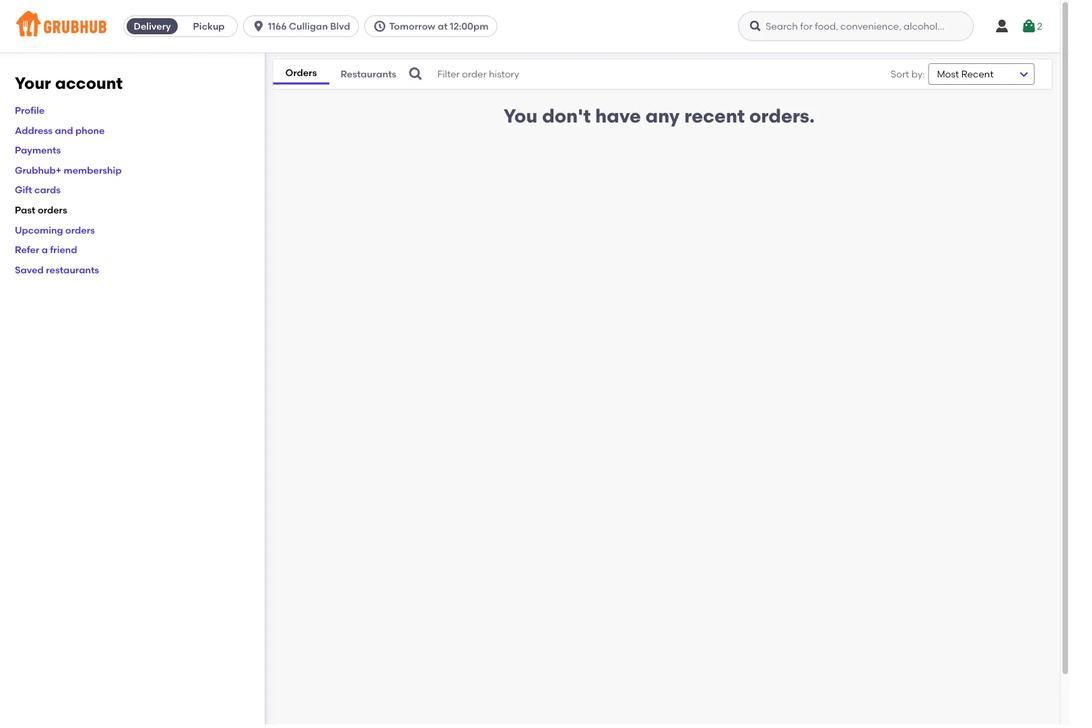 Task type: locate. For each thing, give the bounding box(es) containing it.
gift cards link
[[15, 184, 61, 196]]

1166 culligan blvd
[[268, 21, 350, 32]]

refer a friend
[[15, 244, 77, 256]]

tomorrow at 12:00pm
[[389, 21, 489, 32]]

address and phone
[[15, 124, 105, 136]]

delivery
[[134, 21, 171, 32]]

svg image
[[994, 18, 1010, 34], [1021, 18, 1037, 34]]

you don't have any recent orders.
[[504, 105, 815, 127]]

svg image
[[252, 20, 265, 33], [373, 20, 387, 33], [749, 20, 762, 33], [408, 66, 424, 82]]

past
[[15, 204, 35, 216]]

by:
[[912, 68, 925, 80]]

orders.
[[749, 105, 815, 127]]

friend
[[50, 244, 77, 256]]

grubhub+ membership link
[[15, 164, 122, 176]]

recent
[[684, 105, 745, 127]]

account
[[55, 73, 123, 93]]

cards
[[34, 184, 61, 196]]

sort by:
[[891, 68, 925, 80]]

profile link
[[15, 105, 45, 116]]

restaurants button
[[329, 65, 408, 83]]

0 horizontal spatial svg image
[[994, 18, 1010, 34]]

pickup
[[193, 21, 225, 32]]

0 vertical spatial orders
[[38, 204, 67, 216]]

saved
[[15, 264, 44, 275]]

$7.0
[[1057, 465, 1070, 476]]

culligan
[[289, 21, 328, 32]]

2
[[1037, 20, 1043, 32]]

don't
[[542, 105, 591, 127]]

gift
[[15, 184, 32, 196]]

past orders
[[15, 204, 67, 216]]

profile
[[15, 105, 45, 116]]

1166 culligan blvd button
[[243, 15, 364, 37]]

add $7.0 button
[[993, 459, 1070, 483]]

payments
[[15, 144, 61, 156]]

add $7.0
[[1035, 465, 1070, 476]]

orders up friend
[[65, 224, 95, 236]]

restaurants
[[46, 264, 99, 275]]

main navigation navigation
[[0, 0, 1060, 53]]

1166
[[268, 21, 287, 32]]

svg image inside "tomorrow at 12:00pm" button
[[373, 20, 387, 33]]

orders
[[285, 67, 317, 79]]

you
[[504, 105, 538, 127]]

orders up the upcoming orders
[[38, 204, 67, 216]]

your account
[[15, 73, 123, 93]]

any
[[646, 105, 680, 127]]

1 horizontal spatial svg image
[[1021, 18, 1037, 34]]

12:00pm
[[450, 21, 489, 32]]

1 vertical spatial orders
[[65, 224, 95, 236]]

your
[[15, 73, 51, 93]]

2 button
[[1021, 14, 1043, 38]]

orders
[[38, 204, 67, 216], [65, 224, 95, 236]]

upcoming
[[15, 224, 63, 236]]

payments link
[[15, 144, 61, 156]]

membership
[[64, 164, 122, 176]]

2 svg image from the left
[[1021, 18, 1037, 34]]

delivery button
[[124, 15, 181, 37]]

past orders link
[[15, 204, 67, 216]]



Task type: vqa. For each thing, say whether or not it's contained in the screenshot.
the inside the Use the promo code and get $10 off your next order!
no



Task type: describe. For each thing, give the bounding box(es) containing it.
have
[[595, 105, 641, 127]]

gift cards
[[15, 184, 61, 196]]

add
[[1035, 465, 1054, 476]]

orders for upcoming orders
[[65, 224, 95, 236]]

refer
[[15, 244, 39, 256]]

Search for food, convenience, alcohol... search field
[[738, 11, 974, 41]]

Filter order history search field
[[408, 59, 850, 89]]

and
[[55, 124, 73, 136]]

address and phone link
[[15, 124, 105, 136]]

address
[[15, 124, 53, 136]]

1 svg image from the left
[[994, 18, 1010, 34]]

blvd
[[330, 21, 350, 32]]

svg image inside 1166 culligan blvd button
[[252, 20, 265, 33]]

tomorrow
[[389, 21, 435, 32]]

sort
[[891, 68, 909, 80]]

upcoming orders link
[[15, 224, 95, 236]]

grubhub+
[[15, 164, 61, 176]]

orders for past orders
[[38, 204, 67, 216]]

tomorrow at 12:00pm button
[[364, 15, 503, 37]]

saved restaurants link
[[15, 264, 99, 275]]

refer a friend link
[[15, 244, 77, 256]]

a
[[42, 244, 48, 256]]

saved restaurants
[[15, 264, 99, 275]]

phone
[[75, 124, 105, 136]]

pickup button
[[181, 15, 237, 37]]

restaurants
[[341, 68, 397, 80]]

upcoming orders
[[15, 224, 95, 236]]

orders button
[[273, 64, 329, 84]]

svg image inside "2" button
[[1021, 18, 1037, 34]]

at
[[438, 21, 448, 32]]

grubhub+ membership
[[15, 164, 122, 176]]



